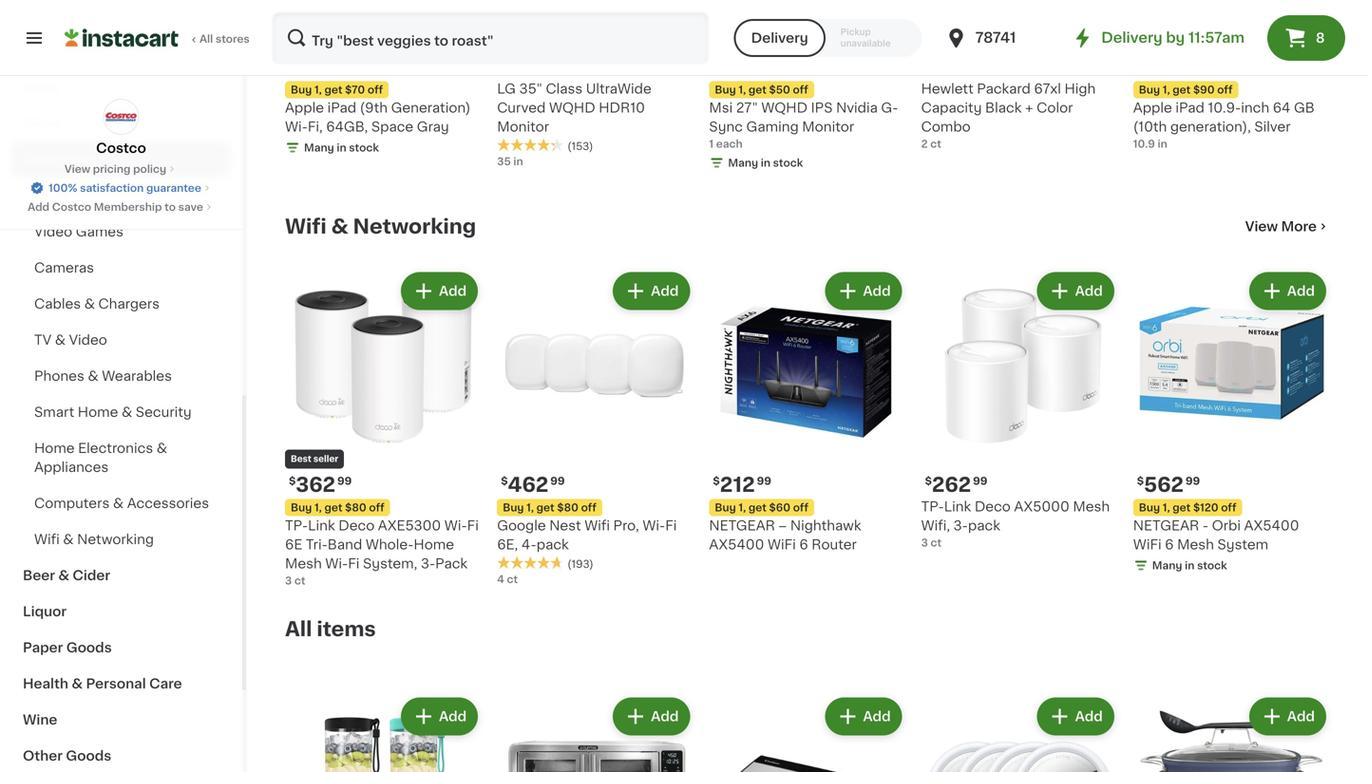 Task type: locate. For each thing, give the bounding box(es) containing it.
0 horizontal spatial $80
[[345, 503, 367, 513]]

instacart logo image
[[65, 27, 179, 49]]

wi- up pack
[[445, 519, 467, 533]]

$ up buy 1, get $120 off
[[1137, 476, 1144, 487]]

link inside 'tp-link deco axe5300 wi-fi 6e tri-band whole-home mesh wi-fi system, 3-pack 3 ct'
[[308, 519, 335, 533]]

2 netgear from the left
[[1134, 519, 1200, 533]]

1 vertical spatial home
[[34, 442, 75, 455]]

home down phones & wearables at the left top
[[78, 406, 118, 419]]

1 vertical spatial goods
[[66, 750, 112, 763]]

link up tri-
[[308, 519, 335, 533]]

other goods link
[[11, 738, 231, 773]]

home
[[78, 406, 118, 419], [34, 442, 75, 455], [414, 538, 454, 552]]

99 up 'buy 1, get $60 off'
[[757, 476, 772, 487]]

buy down 212
[[715, 503, 736, 513]]

tp- inside 'tp-link deco axe5300 wi-fi 6e tri-band whole-home mesh wi-fi system, 3-pack 3 ct'
[[285, 519, 308, 533]]

ct
[[931, 139, 942, 149], [931, 538, 942, 548], [507, 574, 518, 585], [295, 576, 306, 586]]

apple for apple ipad 10.9-inch 64 gb (10th generation), silver 10.9 in
[[1134, 101, 1173, 115]]

goods up health & personal care
[[66, 641, 112, 655]]

0 horizontal spatial pack
[[537, 538, 569, 552]]

each
[[716, 139, 743, 149]]

delivery up 232 99
[[751, 31, 809, 45]]

452
[[1144, 57, 1185, 77]]

packard
[[977, 82, 1031, 95]]

2 horizontal spatial wifi
[[585, 519, 610, 533]]

99 up buy 1, get $50 off
[[761, 58, 775, 68]]

362
[[508, 57, 548, 77], [296, 475, 335, 495]]

in
[[1158, 139, 1168, 149], [337, 143, 346, 153], [514, 156, 523, 167], [761, 158, 771, 168], [1185, 561, 1195, 571]]

get left the $60
[[749, 503, 767, 513]]

pack down nest
[[537, 538, 569, 552]]

orbi
[[1212, 519, 1241, 533]]

wqhd down the $50
[[762, 101, 808, 114]]

1 $80 from the left
[[345, 503, 367, 513]]

1 horizontal spatial many
[[728, 158, 758, 168]]

1 goods from the top
[[66, 641, 112, 655]]

ipad down buy 1, get $90 off
[[1176, 101, 1205, 115]]

1 monitor from the left
[[802, 120, 854, 134]]

$ up 'buy 1, get $60 off'
[[713, 476, 720, 487]]

$ inside $ 212 99
[[713, 476, 720, 487]]

costco down 100%
[[52, 202, 91, 212]]

stock down gaming at the top of the page
[[773, 158, 803, 168]]

0 horizontal spatial buy 1, get $80 off
[[291, 503, 385, 513]]

fi inside google nest wifi pro, wi-fi 6e, 4-pack
[[665, 519, 677, 533]]

$ inside $ 462 99
[[501, 476, 508, 487]]

apple inside the 'apple ipad (9th generation) wi-fi, 64gb, space gray'
[[285, 101, 324, 114]]

2 vertical spatial wifi
[[34, 533, 60, 546]]

off up 10.9-
[[1218, 85, 1233, 95]]

1 horizontal spatial fi
[[467, 519, 479, 533]]

0 vertical spatial electronics
[[23, 153, 100, 166]]

buy for 562
[[1139, 503, 1160, 513]]

class
[[546, 82, 583, 95]]

video down audio
[[34, 225, 72, 239]]

99
[[337, 58, 352, 68], [761, 58, 775, 68], [549, 58, 564, 68], [337, 476, 352, 487], [757, 476, 772, 487], [551, 476, 565, 487], [973, 476, 988, 487], [1186, 476, 1201, 487]]

0 horizontal spatial mesh
[[285, 557, 322, 571]]

0 vertical spatial networking
[[353, 216, 476, 236]]

1,
[[315, 85, 322, 95], [739, 85, 746, 95], [1163, 85, 1170, 95], [315, 503, 322, 513], [739, 503, 746, 513], [527, 503, 534, 513], [1163, 503, 1170, 513]]

beer & cider link
[[11, 558, 231, 594]]

1 horizontal spatial 3
[[921, 538, 928, 548]]

6
[[800, 538, 808, 552], [1165, 538, 1174, 552]]

all stores link
[[65, 11, 251, 65]]

1 horizontal spatial ipad
[[1176, 101, 1205, 115]]

0 horizontal spatial apple
[[285, 101, 324, 114]]

1 vertical spatial 3
[[285, 576, 292, 586]]

$ up the wifi,
[[925, 476, 932, 487]]

1 vertical spatial item carousel region
[[258, 261, 1357, 603]]

apple for apple ipad (9th generation) wi-fi, 64gb, space gray
[[285, 101, 324, 114]]

buy 1, get $80 off
[[291, 503, 385, 513], [503, 503, 597, 513]]

wi-
[[285, 120, 308, 134], [445, 519, 467, 533], [643, 519, 665, 533], [325, 557, 348, 571]]

netgear down 'buy 1, get $60 off'
[[709, 519, 775, 533]]

home up appliances
[[34, 442, 75, 455]]

off up orbi
[[1221, 503, 1237, 513]]

3
[[921, 538, 928, 548], [285, 576, 292, 586]]

off right the $50
[[793, 85, 809, 95]]

1, for 332
[[315, 85, 322, 95]]

0 horizontal spatial 3-
[[421, 557, 435, 571]]

many in stock down 64gb,
[[304, 143, 379, 153]]

0 horizontal spatial all
[[200, 34, 213, 44]]

get for 362
[[325, 503, 343, 513]]

1 wifi from the left
[[768, 538, 796, 552]]

$ up the google
[[501, 476, 508, 487]]

fi down band
[[348, 557, 360, 571]]

all for all stores
[[200, 34, 213, 44]]

2 $80 from the left
[[557, 503, 579, 513]]

$ inside $ 332 99
[[289, 58, 296, 68]]

& for computers & accessories link at bottom left
[[113, 497, 124, 510]]

1 horizontal spatial tp-
[[921, 500, 944, 514]]

ax5400 inside netgear - orbi ax5400 wifi 6 mesh system
[[1245, 519, 1300, 533]]

ipad for (9th
[[327, 101, 356, 114]]

wifi for 212
[[768, 538, 796, 552]]

ax5400 inside netgear – nighthawk ax5400 wifi 6 router
[[709, 538, 764, 552]]

monitor down ips on the top right of the page
[[802, 120, 854, 134]]

0 horizontal spatial ax5400
[[709, 538, 764, 552]]

to
[[165, 202, 176, 212]]

many in stock
[[304, 143, 379, 153], [728, 158, 803, 168], [1153, 561, 1228, 571]]

netgear – nighthawk ax5400 wifi 6 router
[[709, 519, 862, 552]]

0 vertical spatial 3-
[[954, 519, 968, 533]]

wifi down buy 1, get $120 off
[[1134, 538, 1162, 552]]

1, down $ 212 99
[[739, 503, 746, 513]]

1, down $ 332 99
[[315, 85, 322, 95]]

2 horizontal spatial many
[[1153, 561, 1183, 571]]

0 vertical spatial wifi
[[285, 216, 327, 236]]

8
[[1316, 31, 1325, 45]]

1 buy 1, get $80 off from the left
[[291, 503, 385, 513]]

pack inside google nest wifi pro, wi-fi 6e, 4-pack
[[537, 538, 569, 552]]

games
[[76, 225, 123, 239]]

tp- for tp-link deco axe5300 wi-fi 6e tri-band whole-home mesh wi-fi system, 3-pack
[[285, 519, 308, 533]]

mesh down - on the right
[[1178, 538, 1214, 552]]

1 horizontal spatial wifi & networking link
[[285, 215, 476, 238]]

65
[[932, 57, 959, 77]]

1 vertical spatial wifi & networking link
[[11, 522, 231, 558]]

1 ipad from the left
[[327, 101, 356, 114]]

buy 1, get $90 off
[[1139, 85, 1233, 95]]

1 horizontal spatial all
[[285, 619, 312, 639]]

product group
[[285, 268, 482, 589], [497, 268, 694, 587], [709, 268, 906, 555], [921, 268, 1118, 551], [1134, 268, 1331, 577], [285, 694, 482, 773], [497, 694, 694, 773], [709, 694, 906, 773], [921, 694, 1118, 773], [1134, 694, 1331, 773]]

1 horizontal spatial $80
[[557, 503, 579, 513]]

netgear for 562
[[1134, 519, 1200, 533]]

apple up (10th
[[1134, 101, 1173, 115]]

1 horizontal spatial home
[[78, 406, 118, 419]]

3-
[[954, 519, 968, 533], [421, 557, 435, 571]]

delivery inside button
[[751, 31, 809, 45]]

0 horizontal spatial 362
[[296, 475, 335, 495]]

1, down $ 562 99
[[1163, 503, 1170, 513]]

buy up the google
[[503, 503, 524, 513]]

pricing
[[93, 164, 131, 174]]

$50
[[769, 85, 791, 95]]

baby
[[23, 81, 58, 94]]

audio
[[34, 189, 73, 202]]

1 vertical spatial 362
[[296, 475, 335, 495]]

video down cables & chargers
[[69, 334, 107, 347]]

many in stock for 562
[[1153, 561, 1228, 571]]

apple inside apple ipad 10.9-inch 64 gb (10th generation), silver 10.9 in
[[1134, 101, 1173, 115]]

0 horizontal spatial netgear
[[709, 519, 775, 533]]

2 vertical spatial stock
[[1198, 561, 1228, 571]]

0 horizontal spatial link
[[308, 519, 335, 533]]

electronics down smart home & security
[[78, 442, 153, 455]]

99 up buy 1, get $120 off
[[1186, 476, 1201, 487]]

off up axe5300
[[369, 503, 385, 513]]

1 horizontal spatial ax5400
[[1245, 519, 1300, 533]]

ct down the wifi,
[[931, 538, 942, 548]]

None search field
[[272, 11, 710, 65]]

off
[[368, 85, 383, 95], [793, 85, 809, 95], [1218, 85, 1233, 95], [369, 503, 385, 513], [793, 503, 809, 513], [581, 503, 597, 513], [1221, 503, 1237, 513]]

1 horizontal spatial view
[[1246, 220, 1278, 233]]

ipad inside apple ipad 10.9-inch 64 gb (10th generation), silver 10.9 in
[[1176, 101, 1205, 115]]

fi,
[[308, 120, 323, 134]]

satisfaction
[[80, 183, 144, 193]]

ipad down buy 1, get $70 off
[[327, 101, 356, 114]]

(9th
[[360, 101, 388, 114]]

item carousel region
[[285, 0, 1357, 185], [258, 261, 1357, 603]]

1 vertical spatial costco
[[52, 202, 91, 212]]

1 horizontal spatial many in stock
[[728, 158, 803, 168]]

nest
[[549, 519, 581, 533]]

1 horizontal spatial netgear
[[1134, 519, 1200, 533]]

$ 362 99 down the seller
[[289, 475, 352, 495]]

off up google nest wifi pro, wi-fi 6e, 4-pack
[[581, 503, 597, 513]]

get for 562
[[1173, 503, 1191, 513]]

1 vertical spatial view
[[1246, 220, 1278, 233]]

2 apple from the left
[[1134, 101, 1173, 115]]

fi for google nest wifi pro, wi-fi 6e, 4-pack
[[665, 519, 677, 533]]

0 vertical spatial link
[[944, 500, 972, 514]]

view inside view pricing policy 'link'
[[65, 164, 90, 174]]

$
[[289, 58, 296, 68], [501, 58, 508, 68], [289, 476, 296, 487], [713, 476, 720, 487], [501, 476, 508, 487], [925, 476, 932, 487], [1137, 476, 1144, 487]]

0 vertical spatial video
[[34, 225, 72, 239]]

smart home & security
[[34, 406, 192, 419]]

deco for axe5300
[[339, 519, 375, 533]]

view up 100%
[[65, 164, 90, 174]]

product group containing 212
[[709, 268, 906, 555]]

stock for 562
[[1198, 561, 1228, 571]]

all items
[[285, 619, 376, 639]]

2 goods from the top
[[66, 750, 112, 763]]

deco inside the 'tp-link deco ax5000 mesh wifi, 3-pack 3 ct'
[[975, 500, 1011, 514]]

pro,
[[614, 519, 639, 533]]

0 horizontal spatial deco
[[339, 519, 375, 533]]

0 vertical spatial view
[[65, 164, 90, 174]]

$80 for 462
[[557, 503, 579, 513]]

electronics up 100%
[[23, 153, 100, 166]]

wifi inside netgear – nighthawk ax5400 wifi 6 router
[[768, 538, 796, 552]]

3 down 6e at the bottom left
[[285, 576, 292, 586]]

0 vertical spatial mesh
[[1073, 500, 1110, 514]]

1 vertical spatial $ 362 99
[[289, 475, 352, 495]]

get up 27"
[[749, 85, 767, 95]]

1 netgear from the left
[[709, 519, 775, 533]]

35 in
[[497, 156, 523, 167]]

1 horizontal spatial wqhd
[[762, 101, 808, 114]]

get up band
[[325, 503, 343, 513]]

0 vertical spatial item carousel region
[[285, 0, 1357, 185]]

delivery for delivery by 11:57am
[[1102, 31, 1163, 45]]

mesh down 6e at the bottom left
[[285, 557, 322, 571]]

tp- up 6e at the bottom left
[[285, 519, 308, 533]]

& for health & personal care link
[[72, 678, 83, 691]]

0 vertical spatial 362
[[508, 57, 548, 77]]

6e
[[285, 538, 303, 552]]

1 wqhd from the left
[[762, 101, 808, 114]]

0 horizontal spatial delivery
[[751, 31, 809, 45]]

1 vertical spatial link
[[308, 519, 335, 533]]

& inside home electronics & appliances
[[157, 442, 167, 455]]

78741 button
[[945, 11, 1059, 65]]

2 monitor from the left
[[497, 120, 549, 134]]

3 inside the 'tp-link deco ax5000 mesh wifi, 3-pack 3 ct'
[[921, 538, 928, 548]]

buy 1, get $80 off for 462
[[503, 503, 597, 513]]

4-
[[522, 538, 537, 552]]

10.9-
[[1208, 101, 1241, 115]]

0 horizontal spatial tp-
[[285, 519, 308, 533]]

buy for 332
[[291, 85, 312, 95]]

ax5400 up system
[[1245, 519, 1300, 533]]

link inside the 'tp-link deco ax5000 mesh wifi, 3-pack 3 ct'
[[944, 500, 972, 514]]

$ inside $ 562 99
[[1137, 476, 1144, 487]]

mesh right ax5000
[[1073, 500, 1110, 514]]

buy up msi on the top
[[715, 85, 736, 95]]

apple
[[285, 101, 324, 114], [1134, 101, 1173, 115]]

get left the $120 on the bottom
[[1173, 503, 1191, 513]]

many in stock down netgear - orbi ax5400 wifi 6 mesh system
[[1153, 561, 1228, 571]]

1 horizontal spatial delivery
[[1102, 31, 1163, 45]]

wifi
[[285, 216, 327, 236], [585, 519, 610, 533], [34, 533, 60, 546]]

deco
[[975, 500, 1011, 514], [339, 519, 375, 533]]

1, for 462
[[527, 503, 534, 513]]

ax5400
[[1245, 519, 1300, 533], [709, 538, 764, 552]]

99 inside $ 462 99
[[551, 476, 565, 487]]

1 vertical spatial tp-
[[285, 519, 308, 533]]

6e,
[[497, 538, 518, 552]]

msi 27" wqhd ips nvidia g- sync gaming monitor 1 each
[[709, 101, 899, 149]]

1 horizontal spatial $ 362 99
[[501, 57, 564, 77]]

6 for 212
[[800, 538, 808, 552]]

many for 332
[[304, 143, 334, 153]]

apple ipad 10.9-inch 64 gb (10th generation), silver 10.9 in
[[1134, 101, 1315, 149]]

cables
[[34, 297, 81, 311]]

1 horizontal spatial link
[[944, 500, 972, 514]]

0 vertical spatial wifi & networking
[[285, 216, 476, 236]]

4 ct
[[497, 574, 518, 585]]

get down $ 462 99
[[537, 503, 555, 513]]

apple up fi,
[[285, 101, 324, 114]]

$ up buy 1, get $70 off
[[289, 58, 296, 68]]

1 horizontal spatial monitor
[[802, 120, 854, 134]]

3- inside the 'tp-link deco ax5000 mesh wifi, 3-pack 3 ct'
[[954, 519, 968, 533]]

$ for google nest wifi pro, wi-fi 6e, 4-pack
[[501, 476, 508, 487]]

2 wifi from the left
[[1134, 538, 1162, 552]]

6 inside netgear – nighthawk ax5400 wifi 6 router
[[800, 538, 808, 552]]

1 vertical spatial pack
[[537, 538, 569, 552]]

0 vertical spatial many
[[304, 143, 334, 153]]

0 vertical spatial all
[[200, 34, 213, 44]]

get
[[325, 85, 343, 95], [749, 85, 767, 95], [1173, 85, 1191, 95], [325, 503, 343, 513], [749, 503, 767, 513], [537, 503, 555, 513], [1173, 503, 1191, 513]]

1 vertical spatial many
[[728, 158, 758, 168]]

& for tv & video link
[[55, 334, 66, 347]]

cables & chargers
[[34, 297, 160, 311]]

1 horizontal spatial costco
[[96, 142, 146, 155]]

$ 362 99 up 35"
[[501, 57, 564, 77]]

6 down nighthawk
[[800, 538, 808, 552]]

phones
[[34, 370, 84, 383]]

1 vertical spatial video
[[69, 334, 107, 347]]

fi right pro,
[[665, 519, 677, 533]]

362 up 35"
[[508, 57, 548, 77]]

color
[[1037, 101, 1073, 115]]

buy 1, get $80 off up nest
[[503, 503, 597, 513]]

all
[[200, 34, 213, 44], [285, 619, 312, 639]]

get left $70
[[325, 85, 343, 95]]

362 down best seller
[[296, 475, 335, 495]]

link down $ 262 99
[[944, 500, 972, 514]]

★★★★★
[[497, 138, 564, 152], [497, 138, 564, 152], [497, 557, 564, 570], [497, 557, 564, 570]]

212
[[720, 475, 755, 495]]

delivery left by
[[1102, 31, 1163, 45]]

2 buy 1, get $80 off from the left
[[503, 503, 597, 513]]

100% satisfaction guarantee button
[[30, 177, 213, 196]]

99 inside $ 212 99
[[757, 476, 772, 487]]

buy down 562
[[1139, 503, 1160, 513]]

& for 'phones & wearables' link
[[88, 370, 99, 383]]

0 horizontal spatial wifi & networking link
[[11, 522, 231, 558]]

paper goods link
[[11, 630, 231, 666]]

stock down 64gb,
[[349, 143, 379, 153]]

tp- up the wifi,
[[921, 500, 944, 514]]

4
[[497, 574, 504, 585]]

buy 1, get $70 off
[[291, 85, 383, 95]]

0 vertical spatial many in stock
[[304, 143, 379, 153]]

ct right 2 at the top of the page
[[931, 139, 942, 149]]

2 vertical spatial many
[[1153, 561, 1183, 571]]

wi- inside the 'apple ipad (9th generation) wi-fi, 64gb, space gray'
[[285, 120, 308, 134]]

0 horizontal spatial home
[[34, 442, 75, 455]]

ax5400 down 'buy 1, get $60 off'
[[709, 538, 764, 552]]

off up (9th
[[368, 85, 383, 95]]

2 wqhd from the left
[[549, 101, 596, 115]]

2 6 from the left
[[1165, 538, 1174, 552]]

buy for 212
[[715, 503, 736, 513]]

1 horizontal spatial buy 1, get $80 off
[[503, 503, 597, 513]]

2 horizontal spatial stock
[[1198, 561, 1228, 571]]

pack
[[435, 557, 468, 571]]

2 horizontal spatial home
[[414, 538, 454, 552]]

pack right the wifi,
[[968, 519, 1001, 533]]

delivery button
[[734, 19, 826, 57]]

0 horizontal spatial wqhd
[[549, 101, 596, 115]]

3- right system, in the left bottom of the page
[[421, 557, 435, 571]]

other goods
[[23, 750, 112, 763]]

goods for paper goods
[[66, 641, 112, 655]]

$ 362 99
[[501, 57, 564, 77], [289, 475, 352, 495]]

1 horizontal spatial wifi & networking
[[285, 216, 476, 236]]

99 down the seller
[[337, 476, 352, 487]]

g-
[[881, 101, 899, 114]]

sync
[[709, 120, 743, 134]]

wi- for google nest wifi pro, wi-fi 6e, 4-pack
[[643, 519, 665, 533]]

netgear inside netgear – nighthawk ax5400 wifi 6 router
[[709, 519, 775, 533]]

fi for tp-link deco axe5300 wi-fi 6e tri-band whole-home mesh wi-fi system, 3-pack 3 ct
[[467, 519, 479, 533]]

best
[[291, 455, 312, 464]]

monitor down curved
[[497, 120, 549, 134]]

buy 1, get $80 off up band
[[291, 503, 385, 513]]

$ 262 99
[[925, 475, 988, 495]]

0 horizontal spatial 3
[[285, 576, 292, 586]]

system,
[[363, 557, 417, 571]]

many in stock down gaming at the top of the page
[[728, 158, 803, 168]]

0 horizontal spatial many in stock
[[304, 143, 379, 153]]

baby link
[[11, 69, 231, 105]]

1 6 from the left
[[800, 538, 808, 552]]

1 vertical spatial ax5400
[[709, 538, 764, 552]]

99 up class on the top left of page
[[549, 58, 564, 68]]

electronics link
[[11, 142, 231, 178]]

in down gaming at the top of the page
[[761, 158, 771, 168]]

view inside view more link
[[1246, 220, 1278, 233]]

2 horizontal spatial fi
[[665, 519, 677, 533]]

3- right the wifi,
[[954, 519, 968, 533]]

0 vertical spatial stock
[[349, 143, 379, 153]]

$ for netgear - orbi ax5400 wifi 6 mesh system
[[1137, 476, 1144, 487]]

items
[[317, 619, 376, 639]]

inch
[[1241, 101, 1270, 115]]

buy down 332
[[291, 85, 312, 95]]

generation)
[[391, 101, 471, 114]]

in inside apple ipad 10.9-inch 64 gb (10th generation), silver 10.9 in
[[1158, 139, 1168, 149]]

0 horizontal spatial wifi
[[768, 538, 796, 552]]

wi- for apple ipad (9th generation) wi-fi, 64gb, space gray
[[285, 120, 308, 134]]

0 horizontal spatial stock
[[349, 143, 379, 153]]

chargers
[[98, 297, 160, 311]]

in right 10.9
[[1158, 139, 1168, 149]]

wi- inside google nest wifi pro, wi-fi 6e, 4-pack
[[643, 519, 665, 533]]

1, up the google
[[527, 503, 534, 513]]

service type group
[[734, 19, 922, 57]]

0 horizontal spatial monitor
[[497, 120, 549, 134]]

get for 212
[[749, 503, 767, 513]]

ipad inside the 'apple ipad (9th generation) wi-fi, 64gb, space gray'
[[327, 101, 356, 114]]

& for bottom wifi & networking link
[[63, 533, 74, 546]]

tp- inside the 'tp-link deco ax5000 mesh wifi, 3-pack 3 ct'
[[921, 500, 944, 514]]

wifi inside netgear - orbi ax5400 wifi 6 mesh system
[[1134, 538, 1162, 552]]

1 horizontal spatial wifi
[[285, 216, 327, 236]]

all left items
[[285, 619, 312, 639]]

personal
[[86, 678, 146, 691]]

all inside all stores link
[[200, 34, 213, 44]]

computers
[[34, 497, 110, 510]]

6 down buy 1, get $120 off
[[1165, 538, 1174, 552]]

0 horizontal spatial many
[[304, 143, 334, 153]]

fi up pack
[[467, 519, 479, 533]]

tv & video link
[[11, 322, 231, 358]]

0 vertical spatial deco
[[975, 500, 1011, 514]]

ct down 6e at the bottom left
[[295, 576, 306, 586]]

1 horizontal spatial deco
[[975, 500, 1011, 514]]

many in stock for 332
[[304, 143, 379, 153]]

1 horizontal spatial wifi
[[1134, 538, 1162, 552]]

1 apple from the left
[[285, 101, 324, 114]]

off right the $60
[[793, 503, 809, 513]]

2 ipad from the left
[[1176, 101, 1205, 115]]

1 horizontal spatial pack
[[968, 519, 1001, 533]]

costco up view pricing policy 'link'
[[96, 142, 146, 155]]

&
[[331, 216, 348, 236], [84, 297, 95, 311], [55, 334, 66, 347], [88, 370, 99, 383], [122, 406, 132, 419], [157, 442, 167, 455], [113, 497, 124, 510], [63, 533, 74, 546], [58, 569, 69, 583], [72, 678, 83, 691]]

deco down $ 262 99
[[975, 500, 1011, 514]]

6 inside netgear - orbi ax5400 wifi 6 mesh system
[[1165, 538, 1174, 552]]

deco inside 'tp-link deco axe5300 wi-fi 6e tri-band whole-home mesh wi-fi system, 3-pack 3 ct'
[[339, 519, 375, 533]]

$80 up nest
[[557, 503, 579, 513]]

netgear inside netgear - orbi ax5400 wifi 6 mesh system
[[1134, 519, 1200, 533]]

buy up 6e at the bottom left
[[291, 503, 312, 513]]

0 horizontal spatial 6
[[800, 538, 808, 552]]

1 horizontal spatial networking
[[353, 216, 476, 236]]

0 vertical spatial goods
[[66, 641, 112, 655]]



Task type: vqa. For each thing, say whether or not it's contained in the screenshot.
Log
no



Task type: describe. For each thing, give the bounding box(es) containing it.
home inside home electronics & appliances
[[34, 442, 75, 455]]

care
[[149, 678, 182, 691]]

monitor inside msi 27" wqhd ips nvidia g- sync gaming monitor 1 each
[[802, 120, 854, 134]]

computers & accessories
[[34, 497, 209, 510]]

get left $90
[[1173, 85, 1191, 95]]

wqhd inside msi 27" wqhd ips nvidia g- sync gaming monitor 1 each
[[762, 101, 808, 114]]

$80 for 362
[[345, 503, 367, 513]]

deco for ax5000
[[975, 500, 1011, 514]]

add costco membership to save link
[[28, 200, 215, 215]]

1, up 27"
[[739, 85, 746, 95]]

6 for 562
[[1165, 538, 1174, 552]]

tv & video
[[34, 334, 107, 347]]

(193)
[[568, 559, 594, 570]]

system
[[1218, 538, 1269, 552]]

35"
[[519, 82, 543, 95]]

silver
[[1255, 120, 1291, 134]]

smart home & security link
[[11, 394, 231, 431]]

by
[[1166, 31, 1185, 45]]

capacity
[[921, 101, 982, 115]]

99 inside $ 562 99
[[1186, 476, 1201, 487]]

link for pack
[[944, 500, 972, 514]]

$ 332 99
[[289, 57, 352, 77]]

wqhd inside lg 35" class ultrawide curved wqhd hdr10 monitor
[[549, 101, 596, 115]]

99 inside 232 99
[[761, 58, 775, 68]]

get for 462
[[537, 503, 555, 513]]

wi- down band
[[325, 557, 348, 571]]

item carousel region containing 332
[[285, 0, 1357, 185]]

off for 462
[[581, 503, 597, 513]]

health & personal care
[[23, 678, 182, 691]]

health
[[23, 678, 68, 691]]

buy for 362
[[291, 503, 312, 513]]

mesh inside netgear - orbi ax5400 wifi 6 mesh system
[[1178, 538, 1214, 552]]

apple ipad (9th generation) wi-fi, 64gb, space gray
[[285, 101, 471, 134]]

floral link
[[11, 105, 231, 142]]

ax5400 for 212
[[709, 538, 764, 552]]

add inside add costco membership to save link
[[28, 202, 49, 212]]

0 horizontal spatial networking
[[77, 533, 154, 546]]

product group containing 562
[[1134, 268, 1331, 577]]

off for 362
[[369, 503, 385, 513]]

hewlett
[[921, 82, 974, 95]]

wi- for tp-link deco axe5300 wi-fi 6e tri-band whole-home mesh wi-fi system, 3-pack 3 ct
[[445, 519, 467, 533]]

11:57am
[[1189, 31, 1245, 45]]

mesh inside 'tp-link deco axe5300 wi-fi 6e tri-band whole-home mesh wi-fi system, 3-pack 3 ct'
[[285, 557, 322, 571]]

netgear - orbi ax5400 wifi 6 mesh system
[[1134, 519, 1300, 552]]

1, for 362
[[315, 503, 322, 513]]

27"
[[736, 101, 758, 114]]

msi
[[709, 101, 733, 114]]

wine link
[[11, 702, 231, 738]]

off for 332
[[368, 85, 383, 95]]

seller
[[314, 455, 339, 464]]

1 horizontal spatial 362
[[508, 57, 548, 77]]

item carousel region containing 362
[[258, 261, 1357, 603]]

$90
[[1194, 85, 1215, 95]]

262
[[932, 475, 971, 495]]

buy down 452 at the right top of the page
[[1139, 85, 1160, 95]]

buy for 462
[[503, 503, 524, 513]]

view for view more
[[1246, 220, 1278, 233]]

Search field
[[274, 13, 708, 63]]

off for 562
[[1221, 503, 1237, 513]]

tp-link deco ax5000 mesh wifi, 3-pack 3 ct
[[921, 500, 1110, 548]]

home inside 'tp-link deco axe5300 wi-fi 6e tri-band whole-home mesh wi-fi system, 3-pack 3 ct'
[[414, 538, 454, 552]]

35
[[497, 156, 511, 167]]

tp- for tp-link deco ax5000 mesh wifi, 3-pack
[[921, 500, 944, 514]]

ct inside the 'tp-link deco ax5000 mesh wifi, 3-pack 3 ct'
[[931, 538, 942, 548]]

1 horizontal spatial stock
[[773, 158, 803, 168]]

0 vertical spatial costco
[[96, 142, 146, 155]]

costco logo image
[[103, 99, 139, 135]]

router
[[812, 538, 857, 552]]

in right 35 in the left of the page
[[514, 156, 523, 167]]

ct right 4
[[507, 574, 518, 585]]

other
[[23, 750, 63, 763]]

phones & wearables
[[34, 370, 172, 383]]

netgear for 212
[[709, 519, 775, 533]]

electronics inside home electronics & appliances
[[78, 442, 153, 455]]

462
[[508, 475, 549, 495]]

google
[[497, 519, 546, 533]]

smart
[[34, 406, 74, 419]]

3 inside 'tp-link deco axe5300 wi-fi 6e tri-band whole-home mesh wi-fi system, 3-pack 3 ct'
[[285, 576, 292, 586]]

0 horizontal spatial fi
[[348, 557, 360, 571]]

cider
[[73, 569, 110, 583]]

all for all items
[[285, 619, 312, 639]]

health & personal care link
[[11, 666, 231, 702]]

1
[[709, 139, 714, 149]]

pack inside the 'tp-link deco ax5000 mesh wifi, 3-pack 3 ct'
[[968, 519, 1001, 533]]

wifi for 562
[[1134, 538, 1162, 552]]

lg 35" class ultrawide curved wqhd hdr10 monitor
[[497, 82, 652, 134]]

delivery for delivery
[[751, 31, 809, 45]]

10.9
[[1134, 139, 1155, 149]]

0 vertical spatial wifi & networking link
[[285, 215, 476, 238]]

goods for other goods
[[66, 750, 112, 763]]

gray
[[417, 120, 449, 134]]

audio link
[[11, 178, 231, 214]]

1, for 562
[[1163, 503, 1170, 513]]

buy 1, get $120 off
[[1139, 503, 1237, 513]]

& for cables & chargers link at top left
[[84, 297, 95, 311]]

cameras link
[[11, 250, 231, 286]]

$60
[[769, 503, 791, 513]]

video games
[[34, 225, 123, 239]]

$70
[[345, 85, 365, 95]]

many for 562
[[1153, 561, 1183, 571]]

wine
[[23, 714, 57, 727]]

security
[[136, 406, 192, 419]]

tri-
[[306, 538, 328, 552]]

stock for 332
[[349, 143, 379, 153]]

$ for tp-link deco axe5300 wi-fi 6e tri-band whole-home mesh wi-fi system, 3-pack
[[289, 476, 296, 487]]

in down netgear - orbi ax5400 wifi 6 mesh system
[[1185, 561, 1195, 571]]

$ inside $ 262 99
[[925, 476, 932, 487]]

buy 1, get $80 off for 362
[[291, 503, 385, 513]]

cables & chargers link
[[11, 286, 231, 322]]

product group containing 262
[[921, 268, 1118, 551]]

view more
[[1246, 220, 1317, 233]]

ct inside 65 hewlett packard 67xl high capacity black + color combo 2 ct
[[931, 139, 942, 149]]

band
[[328, 538, 362, 552]]

ct inside 'tp-link deco axe5300 wi-fi 6e tri-band whole-home mesh wi-fi system, 3-pack 3 ct'
[[295, 576, 306, 586]]

hdr10
[[599, 101, 645, 115]]

monitor inside lg 35" class ultrawide curved wqhd hdr10 monitor
[[497, 120, 549, 134]]

0 vertical spatial home
[[78, 406, 118, 419]]

product group containing 462
[[497, 268, 694, 587]]

home electronics & appliances link
[[11, 431, 231, 486]]

wifi inside google nest wifi pro, wi-fi 6e, 4-pack
[[585, 519, 610, 533]]

99 inside $ 332 99
[[337, 58, 352, 68]]

space
[[371, 120, 414, 134]]

-
[[1203, 519, 1209, 533]]

wifi,
[[921, 519, 950, 533]]

policy
[[133, 164, 166, 174]]

floral
[[23, 117, 61, 130]]

& for beer & cider link
[[58, 569, 69, 583]]

off for 212
[[793, 503, 809, 513]]

tv
[[34, 334, 52, 347]]

$ 562 99
[[1137, 475, 1201, 495]]

computers & accessories link
[[11, 486, 231, 522]]

black
[[986, 101, 1022, 115]]

lg
[[497, 82, 516, 95]]

1, down 452 at the right top of the page
[[1163, 85, 1170, 95]]

membership
[[94, 202, 162, 212]]

mesh inside the 'tp-link deco ax5000 mesh wifi, 3-pack 3 ct'
[[1073, 500, 1110, 514]]

$ 462 99
[[501, 475, 565, 495]]

$ for apple ipad (9th generation) wi-fi, 64gb, space gray
[[289, 58, 296, 68]]

link for tri-
[[308, 519, 335, 533]]

3- inside 'tp-link deco axe5300 wi-fi 6e tri-band whole-home mesh wi-fi system, 3-pack 3 ct'
[[421, 557, 435, 571]]

all stores
[[200, 34, 250, 44]]

liquor
[[23, 605, 67, 619]]

ultrawide
[[586, 82, 652, 95]]

stores
[[216, 34, 250, 44]]

ax5400 for 562
[[1245, 519, 1300, 533]]

0 vertical spatial $ 362 99
[[501, 57, 564, 77]]

78741
[[976, 31, 1016, 45]]

view for view pricing policy
[[65, 164, 90, 174]]

99 inside $ 262 99
[[973, 476, 988, 487]]

accessories
[[127, 497, 209, 510]]

1, for 212
[[739, 503, 746, 513]]

0 horizontal spatial $ 362 99
[[289, 475, 352, 495]]

tp-link deco axe5300 wi-fi 6e tri-band whole-home mesh wi-fi system, 3-pack 3 ct
[[285, 519, 479, 586]]

0 horizontal spatial costco
[[52, 202, 91, 212]]

0 horizontal spatial wifi & networking
[[34, 533, 154, 546]]

product group containing 362
[[285, 268, 482, 589]]

$ up lg
[[501, 58, 508, 68]]

wearables
[[102, 370, 172, 383]]

ipad for 10.9-
[[1176, 101, 1205, 115]]

whole-
[[366, 538, 414, 552]]

in down 64gb,
[[337, 143, 346, 153]]

get for 332
[[325, 85, 343, 95]]

$ for netgear – nighthawk ax5400 wifi 6 router
[[713, 476, 720, 487]]

0 horizontal spatial wifi
[[34, 533, 60, 546]]

+
[[1025, 101, 1034, 115]]

view more link
[[1246, 217, 1331, 236]]



